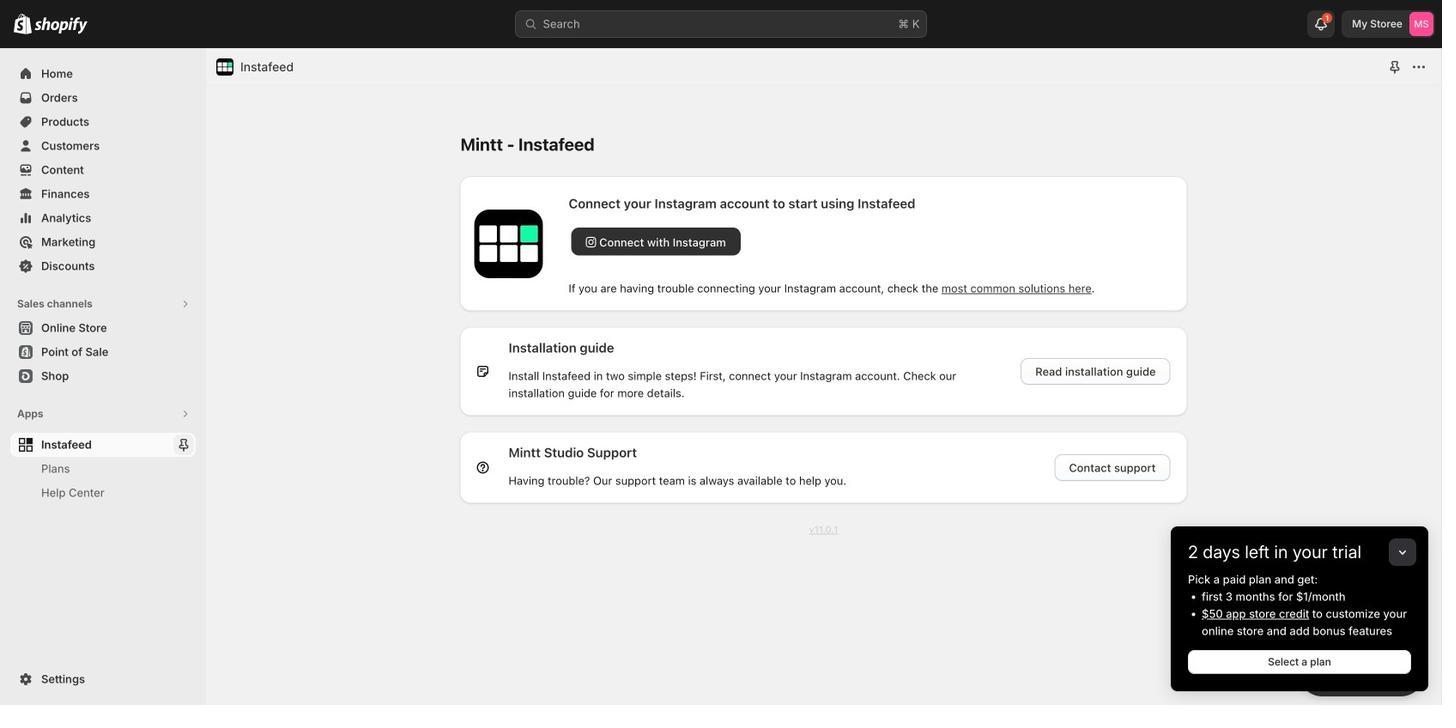 Task type: describe. For each thing, give the bounding box(es) containing it.
icon for instafeed image
[[216, 58, 234, 76]]

1 horizontal spatial shopify image
[[34, 17, 88, 34]]

my storee image
[[1410, 12, 1434, 36]]

fullscreen dialog
[[206, 48, 1442, 705]]



Task type: vqa. For each thing, say whether or not it's contained in the screenshot.
SEARCH COLLECTIONS text box
no



Task type: locate. For each thing, give the bounding box(es) containing it.
0 horizontal spatial shopify image
[[14, 14, 32, 34]]

shopify image
[[14, 14, 32, 34], [34, 17, 88, 34]]



